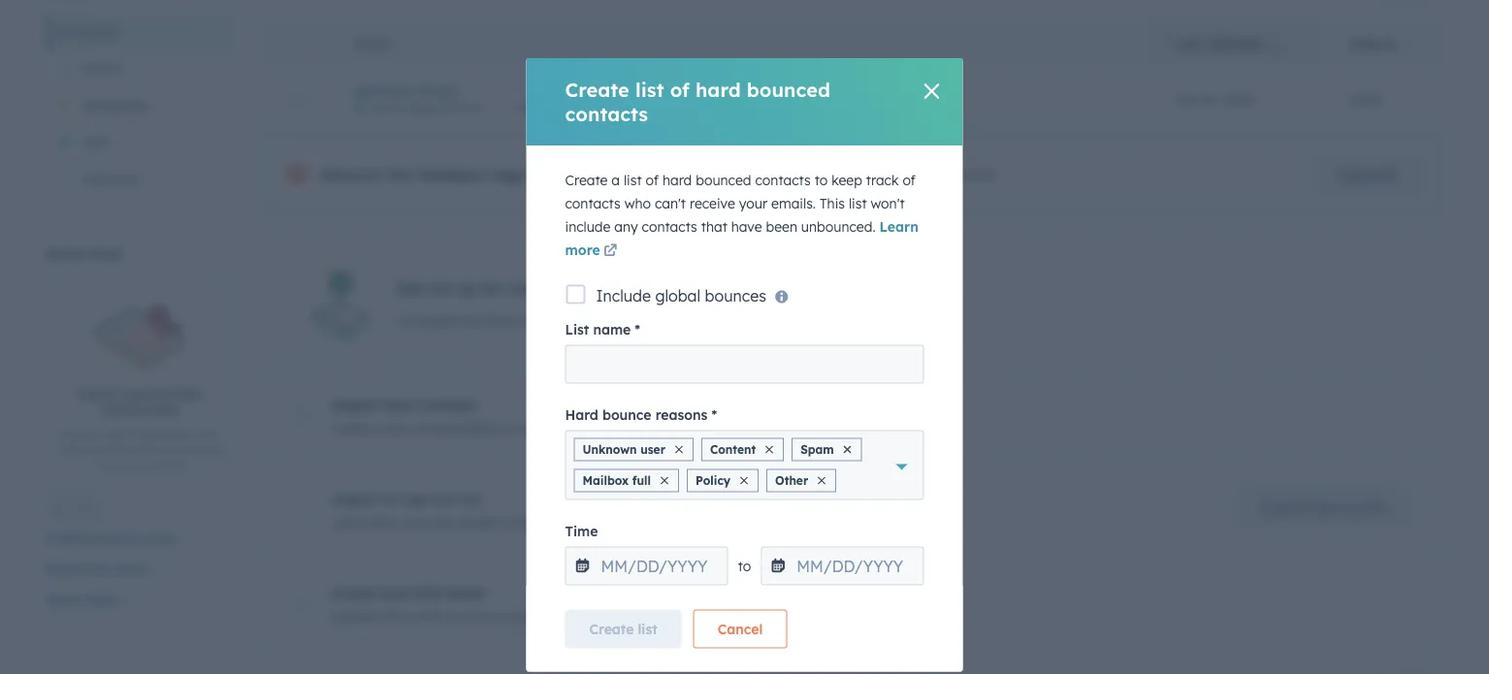 Task type: locate. For each thing, give the bounding box(es) containing it.
0 horizontal spatial and
[[101, 402, 124, 418]]

0 horizontal spatial sent
[[83, 134, 111, 151]]

by left funky
[[633, 101, 646, 116]]

hard inside "create list of hard bounced contacts"
[[695, 78, 741, 102]]

emails down or
[[150, 459, 186, 474]]

create inside create your first email explore the email tool and create your first email.
[[331, 585, 376, 602]]

and
[[101, 402, 124, 418], [473, 608, 498, 625]]

0 vertical spatial sent
[[373, 101, 397, 116]]

1 vertical spatial that
[[610, 514, 637, 531]]

bounce inside dialog
[[602, 406, 651, 423]]

create for can
[[455, 514, 496, 531]]

last
[[1174, 38, 1204, 53]]

1 horizontal spatial marketing
[[610, 420, 675, 437]]

bounced up receive
[[696, 172, 751, 189]]

0 vertical spatial first
[[415, 585, 443, 602]]

who
[[624, 195, 651, 212], [195, 427, 218, 441]]

oct 20, 2023
[[1174, 91, 1254, 108]]

remove the hubspot logo from your emails.
[[320, 165, 671, 185]]

contacts
[[565, 102, 648, 126], [755, 172, 811, 189], [565, 195, 621, 212], [642, 218, 697, 235], [419, 397, 478, 414], [145, 427, 192, 441], [551, 514, 606, 531]]

0 vertical spatial bounce
[[602, 406, 651, 423]]

create for first
[[331, 585, 376, 602]]

emails right all
[[77, 24, 119, 41]]

contacts down the can't
[[642, 218, 697, 235]]

unlock
[[686, 167, 730, 184]]

press to sort. element
[[394, 37, 401, 54]]

email up more
[[47, 561, 85, 578]]

and up unsubscribed
[[101, 402, 124, 418]]

1 vertical spatial bounced
[[696, 172, 751, 189]]

Time text field
[[565, 547, 728, 585]]

1 vertical spatial and
[[473, 608, 498, 625]]

who up the any
[[624, 195, 651, 212]]

include
[[565, 218, 611, 235]]

last updated button
[[1151, 22, 1326, 65]]

2 vertical spatial bounced
[[176, 443, 224, 457]]

contacts down mailbox
[[551, 514, 606, 531]]

bounces inside create list of hard bounced contacts dialog
[[705, 286, 766, 305]]

the right explore
[[382, 608, 403, 625]]

receiving
[[782, 514, 839, 531]]

emails. down hard bounce reasons field at the bottom of the page
[[843, 514, 888, 531]]

from down include global bounces
[[668, 313, 698, 330]]

list
[[565, 321, 589, 338]]

user
[[640, 442, 665, 457]]

0 horizontal spatial out
[[434, 491, 457, 508]]

mailbox full
[[583, 473, 651, 488]]

of left subscribers
[[411, 420, 424, 437]]

1 you from the left
[[401, 514, 425, 531]]

bounce inside popup button
[[89, 530, 139, 547]]

Time text field
[[761, 547, 924, 585]]

close image right policy
[[740, 477, 748, 485]]

email bounce tools button
[[47, 525, 189, 552]]

0 horizontal spatial first
[[415, 585, 443, 602]]

close image for mailbox full
[[661, 477, 668, 485]]

0 horizontal spatial opt-
[[406, 491, 434, 508]]

tools up email list tools popup button
[[143, 530, 176, 547]]

close image left hard bounce reasons field at the bottom of the page
[[818, 477, 826, 485]]

your up "include"
[[574, 165, 610, 185]]

bounces
[[705, 286, 766, 305], [128, 402, 179, 418]]

opt- inside "import an opt-out list learn how you can create a list of contacts that you can exclude from receiving emails."
[[406, 491, 434, 508]]

1 vertical spatial first
[[579, 608, 604, 625]]

1 vertical spatial hard
[[663, 172, 692, 189]]

close image for other
[[818, 477, 826, 485]]

1 horizontal spatial and
[[473, 608, 498, 625]]

that down mailbox full
[[610, 514, 637, 531]]

1 horizontal spatial hard
[[695, 78, 741, 102]]

rate
[[1386, 38, 1416, 53]]

sent for sent | regular email
[[373, 101, 397, 116]]

can left exclude
[[668, 514, 691, 531]]

1 horizontal spatial bounce
[[602, 406, 651, 423]]

of inside "create list of hard bounced contacts"
[[670, 78, 690, 102]]

of inside "import an opt-out list learn how you can create a list of contacts that you can exclude from receiving emails."
[[534, 514, 547, 531]]

import for import an opt-out list
[[331, 491, 380, 508]]

1 vertical spatial by
[[735, 420, 751, 437]]

unknown user
[[583, 442, 665, 457]]

email down previous icon
[[47, 530, 85, 547]]

0 horizontal spatial you
[[401, 514, 425, 531]]

2 horizontal spatial emails.
[[843, 514, 888, 531]]

a up the an
[[377, 420, 386, 437]]

0 horizontal spatial bounce
[[89, 530, 139, 547]]

1 horizontal spatial first
[[579, 608, 604, 625]]

receive
[[690, 195, 735, 212]]

1 vertical spatial emails
[[150, 459, 186, 474]]

email up regular
[[420, 83, 458, 100]]

close image down importing
[[766, 446, 773, 454]]

of down title button
[[670, 78, 690, 102]]

a up unsubscribed
[[101, 427, 108, 441]]

full
[[632, 473, 651, 488]]

create list button
[[565, 610, 682, 649]]

to left keep in the top of the page
[[815, 172, 828, 189]]

1 vertical spatial marketing
[[610, 420, 675, 437]]

last updated
[[1174, 38, 1263, 53]]

bounced inside create a list of hard bounced contacts to keep track of contacts who can't receive your emails. this list won't include any contacts that have been unbounced.
[[696, 172, 751, 189]]

drafts
[[83, 61, 123, 78]]

a inside export unsubscribes and bounces export a list of contacts who have unsubscribed or bounced from your emails
[[101, 427, 108, 441]]

create inside "import an opt-out list learn how you can create a list of contacts that you can exclude from receiving emails."
[[455, 514, 496, 531]]

cancel
[[718, 620, 763, 637]]

link opens in a new window image
[[604, 240, 617, 263]]

1 horizontal spatial opt-
[[1313, 498, 1341, 515]]

0 horizontal spatial hard
[[663, 172, 692, 189]]

create inside create a list of hard bounced contacts to keep track of contacts who can't receive your emails. this list won't include any contacts that have been unbounced.
[[565, 172, 608, 189]]

suite
[[915, 167, 948, 184]]

email down archived
[[47, 246, 85, 263]]

bounced down title button
[[747, 78, 830, 102]]

import inside import your contacts create a list of subscribers to start sending marketing email to by importing your contacts.
[[331, 397, 380, 414]]

email up close image
[[679, 420, 714, 437]]

sent up archived
[[83, 134, 111, 151]]

open
[[1349, 38, 1382, 53]]

bounce for tools
[[89, 530, 139, 547]]

hard down title button
[[695, 78, 741, 102]]

the
[[388, 165, 413, 185], [462, 313, 482, 330], [607, 313, 628, 330], [702, 313, 722, 330], [382, 608, 403, 625]]

your inside create a list of hard bounced contacts to keep track of contacts who can't receive your emails. this list won't include any contacts that have been unbounced.
[[739, 195, 767, 212]]

0 horizontal spatial create
[[455, 514, 496, 531]]

contacts up or
[[145, 427, 192, 441]]

Search for emails search field
[[264, 0, 511, 2]]

features
[[794, 167, 847, 184]]

to left get at the top
[[565, 313, 579, 330]]

import inside button
[[1261, 498, 1309, 515]]

2 vertical spatial emails.
[[843, 514, 888, 531]]

hard
[[695, 78, 741, 102], [663, 172, 692, 189]]

create inside create your first email explore the email tool and create your first email.
[[502, 608, 543, 625]]

export
[[78, 386, 118, 402], [61, 427, 98, 441]]

create list of hard bounced contacts
[[565, 78, 830, 126]]

can
[[428, 514, 452, 531], [668, 514, 691, 531]]

sent button
[[47, 125, 233, 162]]

explore
[[331, 608, 378, 625]]

1 vertical spatial export
[[61, 427, 98, 441]]

bounce up unknown user
[[602, 406, 651, 423]]

learn down won't
[[879, 218, 919, 235]]

create list of hard bounced contacts dialog
[[526, 58, 963, 672]]

upgrade link
[[1314, 156, 1421, 195]]

steps
[[486, 313, 520, 330]]

0 horizontal spatial emails.
[[615, 165, 671, 185]]

emails inside button
[[77, 24, 119, 41]]

Hard bounce reasons field
[[841, 461, 856, 500]]

1 vertical spatial emails.
[[771, 195, 816, 212]]

from down unsubscribed
[[93, 459, 119, 474]]

more tools
[[47, 592, 118, 609]]

press to sort. image
[[394, 37, 401, 51]]

1 horizontal spatial can
[[668, 514, 691, 531]]

0 vertical spatial who
[[624, 195, 651, 212]]

1 horizontal spatial you
[[640, 514, 664, 531]]

1 vertical spatial learn
[[331, 514, 367, 531]]

bounced
[[747, 78, 830, 102], [696, 172, 751, 189], [176, 443, 224, 457]]

1 horizontal spatial who
[[624, 195, 651, 212]]

by up content
[[735, 420, 751, 437]]

email bounce tools
[[47, 530, 176, 547]]

close image right full
[[661, 477, 668, 485]]

that down receive
[[701, 218, 727, 235]]

have left unsubscribed
[[56, 443, 82, 457]]

emails. up been at the right top of the page
[[771, 195, 816, 212]]

who inside create a list of hard bounced contacts to keep track of contacts who can't receive your emails. this list won't include any contacts that have been unbounced.
[[624, 195, 651, 212]]

opt- inside button
[[1313, 498, 1341, 515]]

first
[[415, 585, 443, 602], [579, 608, 604, 625]]

contacts up subscribers
[[419, 397, 478, 414]]

email
[[452, 101, 482, 116], [594, 279, 637, 298], [726, 313, 761, 330], [679, 420, 714, 437], [447, 585, 485, 602], [406, 608, 441, 625]]

of left time
[[534, 514, 547, 531]]

1 horizontal spatial create
[[502, 608, 543, 625]]

hard up the can't
[[663, 172, 692, 189]]

most
[[632, 313, 664, 330]]

a up the any
[[611, 172, 620, 189]]

create up create your first email explore the email tool and create your first email.
[[455, 514, 496, 531]]

descending sort. press to sort ascending. image
[[1269, 37, 1277, 51]]

your down unsubscribed
[[123, 459, 147, 474]]

have inside export unsubscribes and bounces export a list of contacts who have unsubscribed or bounced from your emails
[[56, 443, 82, 457]]

1 vertical spatial who
[[195, 427, 218, 441]]

to inside create a list of hard bounced contacts to keep track of contacts who can't receive your emails. this list won't include any contacts that have been unbounced.
[[815, 172, 828, 189]]

email inside popup button
[[47, 561, 85, 578]]

scheduled
[[83, 97, 149, 114]]

from
[[531, 165, 569, 185], [668, 313, 698, 330], [93, 459, 119, 474], [747, 514, 778, 531]]

complete
[[397, 313, 458, 330]]

bounce up email list tools popup button
[[89, 530, 139, 547]]

email down link opens in a new window image
[[594, 279, 637, 298]]

out
[[434, 491, 457, 508], [1341, 498, 1363, 515]]

0 horizontal spatial can
[[428, 514, 452, 531]]

bounced inside export unsubscribes and bounces export a list of contacts who have unsubscribed or bounced from your emails
[[176, 443, 224, 457]]

1 vertical spatial sent
[[83, 134, 111, 151]]

close image
[[924, 83, 940, 99], [766, 446, 773, 454], [844, 446, 851, 454], [661, 477, 668, 485], [740, 477, 748, 485], [818, 477, 826, 485]]

spam
[[800, 442, 834, 457]]

1 horizontal spatial out
[[1341, 498, 1363, 515]]

that
[[701, 218, 727, 235], [610, 514, 637, 531]]

0 vertical spatial that
[[701, 218, 727, 235]]

bounces up tool.
[[705, 286, 766, 305]]

0 horizontal spatial who
[[195, 427, 218, 441]]

0 vertical spatial learn
[[879, 218, 919, 235]]

title
[[354, 38, 388, 53]]

email left tool.
[[726, 313, 761, 330]]

1 vertical spatial have
[[56, 443, 82, 457]]

email inside popup button
[[47, 530, 85, 547]]

marketing up user
[[610, 420, 675, 437]]

0 vertical spatial marketing
[[508, 279, 589, 298]]

you right how
[[401, 514, 425, 531]]

can't
[[655, 195, 686, 212]]

reasons
[[655, 406, 707, 423]]

0 horizontal spatial learn
[[331, 514, 367, 531]]

1 vertical spatial bounces
[[128, 402, 179, 418]]

100%
[[1349, 91, 1383, 108]]

below
[[524, 313, 562, 330]]

funky
[[649, 101, 682, 116]]

1 horizontal spatial by
[[735, 420, 751, 437]]

0 vertical spatial create
[[455, 514, 496, 531]]

tools down email bounce tools popup button
[[113, 561, 146, 578]]

email inside import your contacts create a list of subscribers to start sending marketing email to by importing your contacts.
[[679, 420, 714, 437]]

unknown
[[583, 442, 637, 457]]

sent | regular email
[[373, 101, 482, 116]]

email.
[[608, 608, 646, 625]]

the right get at the top
[[607, 313, 628, 330]]

upgrade
[[1338, 166, 1397, 183]]

bounces down unsubscribes
[[128, 402, 179, 418]]

1 horizontal spatial emails
[[150, 459, 186, 474]]

0 horizontal spatial marketing
[[508, 279, 589, 298]]

and right tool at the bottom left of page
[[473, 608, 498, 625]]

list inside "create list of hard bounced contacts"
[[635, 78, 664, 102]]

sent left |
[[373, 101, 397, 116]]

can right how
[[428, 514, 452, 531]]

archived button
[[47, 162, 233, 198]]

the down include global bounces
[[702, 313, 722, 330]]

your
[[574, 165, 610, 185], [739, 195, 767, 212], [384, 397, 415, 414], [821, 420, 850, 437], [123, 459, 147, 474], [380, 585, 411, 602], [546, 608, 575, 625]]

a left time
[[500, 514, 508, 531]]

been
[[766, 218, 797, 235]]

0 vertical spatial have
[[731, 218, 762, 235]]

you down full
[[640, 514, 664, 531]]

create your first email explore the email tool and create your first email.
[[331, 585, 646, 625]]

your down the premium
[[739, 195, 767, 212]]

starter.
[[951, 167, 998, 184]]

title button
[[331, 22, 1151, 65]]

1 vertical spatial create
[[502, 608, 543, 625]]

2 you from the left
[[640, 514, 664, 531]]

contacts left funky
[[565, 102, 648, 126]]

learn left how
[[331, 514, 367, 531]]

track
[[866, 172, 899, 189]]

create inside "create list of hard bounced contacts"
[[565, 78, 629, 102]]

marketing up below
[[508, 279, 589, 298]]

contacts up been at the right top of the page
[[755, 172, 811, 189]]

1 horizontal spatial sent
[[373, 101, 397, 116]]

of up the can't
[[646, 172, 659, 189]]

have inside create a list of hard bounced contacts to keep track of contacts who can't receive your emails. this list won't include any contacts that have been unbounced.
[[731, 218, 762, 235]]

contacts inside export unsubscribes and bounces export a list of contacts who have unsubscribed or bounced from your emails
[[145, 427, 192, 441]]

email for email tools
[[47, 246, 85, 263]]

to
[[815, 172, 828, 189], [565, 313, 579, 330], [505, 420, 518, 437], [718, 420, 731, 437], [738, 557, 751, 574]]

close image right spam
[[844, 446, 851, 454]]

0 vertical spatial bounced
[[747, 78, 830, 102]]

create right tool at the bottom left of page
[[502, 608, 543, 625]]

0 vertical spatial hard
[[695, 78, 741, 102]]

import inside "import an opt-out list learn how you can create a list of contacts that you can exclude from receiving emails."
[[331, 491, 380, 508]]

to up content
[[718, 420, 731, 437]]

a
[[611, 172, 620, 189], [377, 420, 386, 437], [101, 427, 108, 441], [500, 514, 508, 531]]

for
[[481, 279, 503, 298]]

1 vertical spatial bounce
[[89, 530, 139, 547]]

emails. up the can't
[[615, 165, 671, 185]]

emails inside export unsubscribes and bounces export a list of contacts who have unsubscribed or bounced from your emails
[[150, 459, 186, 474]]

crm
[[882, 167, 911, 184]]

0 vertical spatial and
[[101, 402, 124, 418]]

0 horizontal spatial emails
[[77, 24, 119, 41]]

won't
[[871, 195, 905, 212]]

a inside "import an opt-out list learn how you can create a list of contacts that you can exclude from receiving emails."
[[500, 514, 508, 531]]

email
[[420, 83, 458, 100], [47, 246, 85, 263], [47, 530, 85, 547], [47, 561, 85, 578]]

of up unsubscribed
[[130, 427, 141, 441]]

0 horizontal spatial bounces
[[128, 402, 179, 418]]

0 horizontal spatial that
[[610, 514, 637, 531]]

0 vertical spatial emails
[[77, 24, 119, 41]]

1 horizontal spatial have
[[731, 218, 762, 235]]

0 horizontal spatial have
[[56, 443, 82, 457]]

0 vertical spatial by
[[633, 101, 646, 116]]

from right exclude
[[747, 514, 778, 531]]

who down unsubscribes
[[195, 427, 218, 441]]

sent inside button
[[83, 134, 111, 151]]

have left been at the right top of the page
[[731, 218, 762, 235]]

1 horizontal spatial learn
[[879, 218, 919, 235]]

your down how
[[380, 585, 411, 602]]

by inside import your contacts create a list of subscribers to start sending marketing email to by importing your contacts.
[[735, 420, 751, 437]]

1 horizontal spatial bounces
[[705, 286, 766, 305]]

bounced right or
[[176, 443, 224, 457]]

create inside import your contacts create a list of subscribers to start sending marketing email to by importing your contacts.
[[331, 420, 373, 437]]

1 horizontal spatial that
[[701, 218, 727, 235]]

0 vertical spatial emails.
[[615, 165, 671, 185]]

unlock premium features with crm suite starter.
[[686, 167, 998, 184]]

1 horizontal spatial emails.
[[771, 195, 816, 212]]

0 vertical spatial bounces
[[705, 286, 766, 305]]



Task type: vqa. For each thing, say whether or not it's contained in the screenshot.
Content
yes



Task type: describe. For each thing, give the bounding box(es) containing it.
mailbox
[[583, 473, 629, 488]]

list name
[[565, 321, 631, 338]]

all emails button
[[47, 14, 233, 51]]

to down exclude
[[738, 557, 751, 574]]

|
[[400, 101, 403, 116]]

list inside popup button
[[89, 561, 109, 578]]

sending
[[556, 420, 606, 437]]

get
[[397, 279, 424, 298]]

learn inside learn more
[[879, 218, 919, 235]]

import for import your contacts
[[331, 397, 380, 414]]

tools down email list tools popup button
[[85, 592, 118, 609]]

import an opt-out list learn how you can create a list of contacts that you can exclude from receiving emails.
[[331, 491, 888, 531]]

that inside "import an opt-out list learn how you can create a list of contacts that you can exclude from receiving emails."
[[610, 514, 637, 531]]

emails. inside "import an opt-out list learn how you can create a list of contacts that you can exclude from receiving emails."
[[843, 514, 888, 531]]

contacts inside "create list of hard bounced contacts"
[[565, 102, 648, 126]]

10/20/2023
[[566, 101, 630, 116]]

welcome email link
[[354, 83, 458, 100]]

scheduled button
[[47, 88, 233, 125]]

cancel button
[[693, 610, 787, 649]]

up
[[456, 279, 476, 298]]

close image for spam
[[844, 446, 851, 454]]

hard
[[565, 406, 598, 423]]

exclude
[[695, 514, 743, 531]]

your up spam
[[821, 420, 850, 437]]

tools inside popup button
[[113, 561, 146, 578]]

from inside export unsubscribes and bounces export a list of contacts who have unsubscribed or bounced from your emails
[[93, 459, 119, 474]]

list inside import your contacts create a list of subscribers to start sending marketing email to by importing your contacts.
[[389, 420, 408, 437]]

open rate button
[[1326, 22, 1442, 65]]

your down complete
[[384, 397, 415, 414]]

any
[[614, 218, 638, 235]]

all emails
[[58, 24, 119, 41]]

more
[[47, 592, 81, 609]]

drafts button
[[47, 51, 233, 88]]

email list tools button
[[47, 556, 160, 583]]

all
[[58, 24, 73, 41]]

contacts inside "import an opt-out list learn how you can create a list of contacts that you can exclude from receiving emails."
[[551, 514, 606, 531]]

20,
[[1201, 91, 1220, 108]]

close image for content
[[766, 446, 773, 454]]

time
[[565, 522, 598, 539]]

from inside "import an opt-out list learn how you can create a list of contacts that you can exclude from receiving emails."
[[747, 514, 778, 531]]

close image
[[675, 446, 683, 454]]

sent for sent
[[83, 134, 111, 151]]

a inside import your contacts create a list of subscribers to start sending marketing email to by importing your contacts.
[[377, 420, 386, 437]]

descending sort. press to sort ascending. element
[[1269, 37, 1277, 54]]

importing
[[754, 420, 817, 437]]

unsubscribes
[[122, 386, 202, 402]]

learn more
[[565, 218, 919, 259]]

get
[[582, 313, 604, 330]]

include global bounces
[[596, 286, 766, 305]]

more
[[565, 242, 600, 259]]

import opt-out list
[[1261, 498, 1386, 515]]

close image for policy
[[740, 477, 748, 485]]

unsubscribed
[[85, 443, 158, 457]]

0 vertical spatial export
[[78, 386, 118, 402]]

name
[[593, 321, 631, 338]]

other
[[775, 473, 808, 488]]

learn more link
[[565, 218, 919, 263]]

how
[[371, 514, 397, 531]]

1 can from the left
[[428, 514, 452, 531]]

out inside button
[[1341, 498, 1363, 515]]

hard bounce reasons
[[565, 406, 707, 423]]

welcome
[[354, 83, 416, 100]]

the left steps
[[462, 313, 482, 330]]

of right "track"
[[903, 172, 916, 189]]

the right remove
[[388, 165, 413, 185]]

hubspot
[[418, 165, 486, 185]]

bounces inside export unsubscribes and bounces export a list of contacts who have unsubscribed or bounced from your emails
[[128, 402, 179, 418]]

marketing inside import your contacts create a list of subscribers to start sending marketing email to by importing your contacts.
[[610, 420, 675, 437]]

import opt-out list button
[[1236, 488, 1411, 527]]

remove
[[320, 165, 383, 185]]

create for list
[[565, 172, 608, 189]]

and inside export unsubscribes and bounces export a list of contacts who have unsubscribed or bounced from your emails
[[101, 402, 124, 418]]

policy
[[696, 473, 731, 488]]

of inside export unsubscribes and bounces export a list of contacts who have unsubscribed or bounced from your emails
[[130, 427, 141, 441]]

include
[[596, 286, 651, 305]]

learn inside "import an opt-out list learn how you can create a list of contacts that you can exclude from receiving emails."
[[331, 514, 367, 531]]

2023
[[1224, 91, 1254, 108]]

with
[[851, 167, 878, 184]]

open rate
[[1349, 38, 1416, 53]]

emails. inside create a list of hard bounced contacts to keep track of contacts who can't receive your emails. this list won't include any contacts that have been unbounced.
[[771, 195, 816, 212]]

updated 10/20/2023 by funky town
[[515, 101, 713, 116]]

town
[[686, 101, 713, 116]]

contacts up "include"
[[565, 195, 621, 212]]

your left create list
[[546, 608, 575, 625]]

unbounced.
[[801, 218, 876, 235]]

more tools button
[[47, 587, 131, 614]]

updated
[[515, 101, 563, 116]]

or
[[162, 443, 173, 457]]

create inside button
[[589, 620, 634, 637]]

your inside export unsubscribes and bounces export a list of contacts who have unsubscribed or bounced from your emails
[[123, 459, 147, 474]]

bounced inside "create list of hard bounced contacts"
[[747, 78, 830, 102]]

to left start
[[505, 420, 518, 437]]

and inside create your first email explore the email tool and create your first email.
[[473, 608, 498, 625]]

link opens in a new window image
[[604, 245, 617, 259]]

welcome email
[[354, 83, 458, 100]]

create for of
[[565, 78, 629, 102]]

email for email bounce tools
[[47, 530, 85, 547]]

email up tool at the bottom left of page
[[447, 585, 485, 602]]

set
[[429, 279, 452, 298]]

create for and
[[502, 608, 543, 625]]

hard inside create a list of hard bounced contacts to keep track of contacts who can't receive your emails. this list won't include any contacts that have been unbounced.
[[663, 172, 692, 189]]

global
[[655, 286, 701, 305]]

contacts.
[[853, 420, 912, 437]]

the inside create your first email explore the email tool and create your first email.
[[382, 608, 403, 625]]

a inside create a list of hard bounced contacts to keep track of contacts who can't receive your emails. this list won't include any contacts that have been unbounced.
[[611, 172, 620, 189]]

oct
[[1174, 91, 1197, 108]]

get set up for marketing email
[[397, 279, 637, 298]]

from right logo
[[531, 165, 569, 185]]

email list tools
[[47, 561, 146, 578]]

out inside "import an opt-out list learn how you can create a list of contacts that you can exclude from receiving emails."
[[434, 491, 457, 508]]

next image
[[82, 502, 94, 514]]

of inside import your contacts create a list of subscribers to start sending marketing email to by importing your contacts.
[[411, 420, 424, 437]]

bounce for reasons
[[602, 406, 651, 423]]

contacts inside import your contacts create a list of subscribers to start sending marketing email to by importing your contacts.
[[419, 397, 478, 414]]

email for email list tools
[[47, 561, 85, 578]]

previous image
[[53, 502, 65, 514]]

tool.
[[765, 313, 793, 330]]

list inside export unsubscribes and bounces export a list of contacts who have unsubscribed or bounced from your emails
[[111, 427, 127, 441]]

email left tool at the bottom left of page
[[406, 608, 441, 625]]

this
[[820, 195, 845, 212]]

logo
[[491, 165, 526, 185]]

who inside export unsubscribes and bounces export a list of contacts who have unsubscribed or bounced from your emails
[[195, 427, 218, 441]]

close image up the suite
[[924, 83, 940, 99]]

subscribers
[[428, 420, 501, 437]]

archived
[[83, 171, 138, 188]]

keep
[[832, 172, 862, 189]]

start
[[522, 420, 552, 437]]

premium
[[734, 167, 791, 184]]

email tools
[[47, 246, 122, 263]]

tools down archived
[[89, 246, 122, 263]]

email right regular
[[452, 101, 482, 116]]

List name text field
[[565, 345, 924, 384]]

updated
[[1207, 38, 1263, 53]]

2 can from the left
[[668, 514, 691, 531]]

that inside create a list of hard bounced contacts to keep track of contacts who can't receive your emails. this list won't include any contacts that have been unbounced.
[[701, 218, 727, 235]]

0 horizontal spatial by
[[633, 101, 646, 116]]



